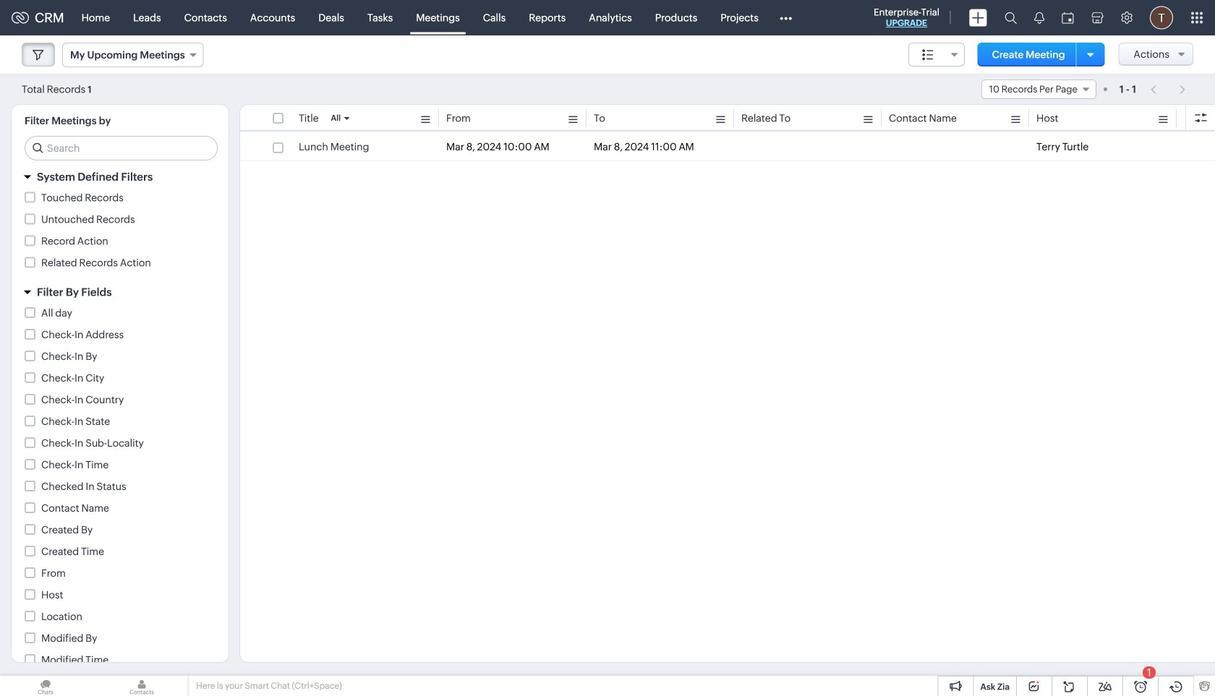Task type: vqa. For each thing, say whether or not it's contained in the screenshot.
field
yes



Task type: describe. For each thing, give the bounding box(es) containing it.
chats image
[[0, 676, 91, 697]]

logo image
[[12, 12, 29, 24]]

profile element
[[1141, 0, 1182, 35]]

Other Modules field
[[770, 6, 801, 29]]

profile image
[[1150, 6, 1173, 29]]

create menu element
[[961, 0, 996, 35]]

create menu image
[[969, 9, 987, 26]]

search element
[[996, 0, 1026, 35]]



Task type: locate. For each thing, give the bounding box(es) containing it.
contacts image
[[96, 676, 187, 697]]

None field
[[62, 43, 204, 67], [908, 43, 965, 67], [981, 80, 1096, 99], [62, 43, 204, 67], [981, 80, 1096, 99]]

search image
[[1005, 12, 1017, 24]]

signals image
[[1034, 12, 1044, 24]]

none field size
[[908, 43, 965, 67]]

calendar image
[[1062, 12, 1074, 24]]

size image
[[922, 48, 934, 61]]

Search text field
[[25, 137, 217, 160]]

navigation
[[1144, 79, 1193, 100]]

signals element
[[1026, 0, 1053, 35]]



